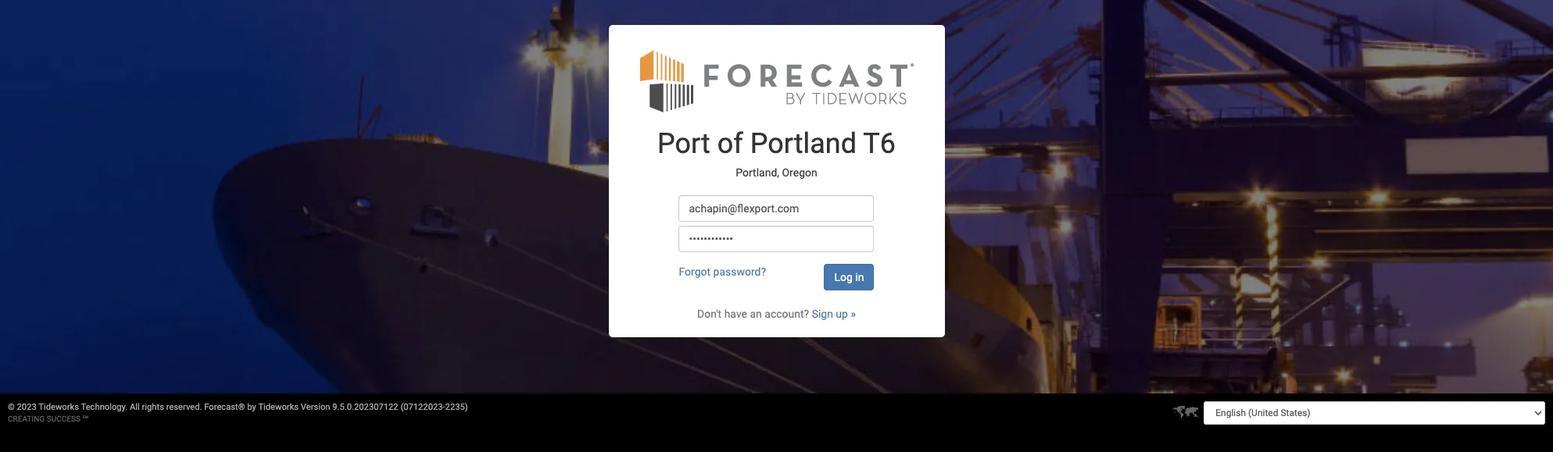 Task type: describe. For each thing, give the bounding box(es) containing it.
2023
[[17, 403, 37, 413]]

version
[[301, 403, 330, 413]]

forgot password? log in
[[679, 265, 864, 283]]

portland
[[750, 127, 857, 160]]

t6
[[863, 127, 896, 160]]

account?
[[765, 308, 809, 320]]

℠
[[83, 415, 88, 424]]

port
[[658, 127, 711, 160]]

log
[[835, 271, 853, 283]]

Password password field
[[679, 226, 874, 252]]

forecast® by tideworks image
[[640, 48, 914, 113]]

password?
[[713, 265, 766, 278]]

portland,
[[736, 167, 779, 179]]

rights
[[142, 403, 164, 413]]

forgot
[[679, 265, 711, 278]]

technology.
[[81, 403, 128, 413]]

Email or username text field
[[679, 195, 874, 222]]

by
[[247, 403, 256, 413]]

© 2023 tideworks technology. all rights reserved. forecast® by tideworks version 9.5.0.202307122 (07122023-2235) creating success ℠
[[8, 403, 468, 424]]

oregon
[[782, 167, 818, 179]]

in
[[856, 271, 864, 283]]

port of portland t6 portland, oregon
[[658, 127, 896, 179]]

don't
[[697, 308, 722, 320]]

©
[[8, 403, 15, 413]]

log in button
[[824, 264, 874, 291]]

have
[[724, 308, 747, 320]]



Task type: vqa. For each thing, say whether or not it's contained in the screenshot.
Don't have an account? Sign up »
yes



Task type: locate. For each thing, give the bounding box(es) containing it.
sign up » link
[[812, 308, 856, 320]]

up
[[836, 308, 848, 320]]

an
[[750, 308, 762, 320]]

forecast®
[[204, 403, 245, 413]]

tideworks up success
[[39, 403, 79, 413]]

creating
[[8, 415, 45, 424]]

all
[[130, 403, 140, 413]]

tideworks right by
[[258, 403, 299, 413]]

(07122023-
[[401, 403, 445, 413]]

tideworks
[[39, 403, 79, 413], [258, 403, 299, 413]]

of
[[718, 127, 743, 160]]

reserved.
[[166, 403, 202, 413]]

don't have an account? sign up »
[[697, 308, 856, 320]]

0 horizontal spatial tideworks
[[39, 403, 79, 413]]

forgot password? link
[[679, 265, 766, 278]]

1 tideworks from the left
[[39, 403, 79, 413]]

1 horizontal spatial tideworks
[[258, 403, 299, 413]]

9.5.0.202307122
[[333, 403, 398, 413]]

2 tideworks from the left
[[258, 403, 299, 413]]

2235)
[[445, 403, 468, 413]]

success
[[47, 415, 81, 424]]

sign
[[812, 308, 833, 320]]

»
[[851, 308, 856, 320]]



